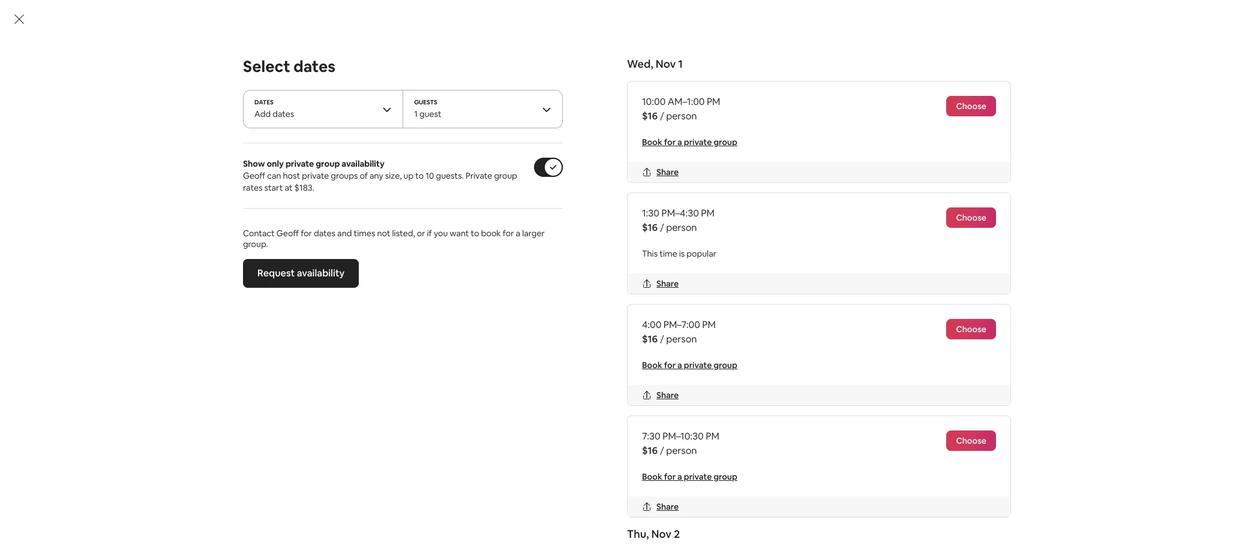 Task type: describe. For each thing, give the bounding box(es) containing it.
1 vertical spatial availability
[[297, 267, 345, 280]]

many
[[580, 220, 604, 233]]

request availability link
[[243, 259, 359, 288]]

guests for guests say it's well worth the price.
[[330, 59, 357, 70]]

movie inside the you will see over 10 movie set locations and several locations that inspired jk rowling. we will visit actual filming locations in london!
[[377, 307, 404, 319]]

the up the day
[[446, 264, 461, 276]]

see inside we then head to leicester square area to see some of the film locations & visit a shop that made all of the paper props for the films.
[[474, 393, 490, 406]]

translated.
[[458, 149, 505, 161]]

you'll
[[328, 189, 360, 206]]

private for 4:00 pm–7:00 pm $16 / person
[[684, 360, 712, 371]]

private up host
[[286, 158, 314, 169]]

only
[[267, 158, 284, 169]]

$16 for 4:00 pm–7:00 pm $16 / person
[[642, 333, 658, 346]]

stories.
[[450, 100, 477, 110]]

jk inside the you will see over 10 movie set locations and several locations that inspired jk rowling. we will visit actual filming locations in london!
[[615, 307, 627, 319]]

nov for thu,
[[652, 528, 672, 541]]

book for 10:00 am–1:00 pm $16 / person
[[642, 137, 663, 148]]

movie inside this walking tour of london unfurls the movie set locations of the world's most famous wizard (you know who he is!) great day out for the family.
[[463, 264, 490, 276]]

yourselves
[[454, 220, 500, 233]]

rowling.
[[629, 307, 666, 319]]

tour inside this walking tour of london unfurls the movie set locations of the world's most famous wizard (you know who he is!) great day out for the family.
[[347, 264, 365, 276]]

in inside the you will see over 10 movie set locations and several locations that inspired jk rowling. we will visit actual filming locations in london!
[[430, 321, 438, 334]]

2 / person from the top
[[916, 327, 948, 338]]

and inside kids under 13 go freeeee (just book yourselves in and tell us how many kids you have with you)
[[512, 220, 529, 233]]

(you
[[324, 278, 343, 291]]

kids
[[606, 220, 623, 233]]

book for a private group link for 7:30 pm–10:30 pm $16 / person
[[642, 472, 738, 483]]

these
[[335, 451, 362, 463]]

the left real
[[596, 350, 611, 363]]

not
[[377, 228, 390, 239]]

of right the all
[[351, 408, 360, 420]]

starts
[[331, 350, 356, 363]]

person for 1:30 pm–4:30 pm $16 / person
[[666, 222, 697, 234]]

storytelling
[[358, 84, 410, 97]]

thu, nov 2
[[627, 528, 680, 541]]

visit inside we then head to leicester square area to see some of the film locations & visit a shop that made all of the paper props for the films.
[[616, 393, 634, 406]]

will inside after visiting this incredible area we head to london bridge where we see more film locations. these include the millennium (aka wobbly) bridge and the leaky cauldron.  in addition to the film locations, we will see sights and buildings that inspired jk rowling when she was writing each of the books.
[[437, 465, 451, 478]]

book for a private group for 10:00 am–1:00 pm $16 / person
[[642, 137, 738, 148]]

paper
[[379, 408, 405, 420]]

locations inside we then head to leicester square area to see some of the film locations & visit a shop that made all of the paper props for the films.
[[565, 393, 605, 406]]

the down the where
[[574, 451, 589, 463]]

2 horizontal spatial at
[[585, 350, 594, 363]]

see inside the you will see over 10 movie set locations and several locations that inspired jk rowling. we will visit actual filming locations in london!
[[326, 307, 341, 319]]

addition
[[291, 465, 328, 478]]

original
[[534, 149, 567, 161]]

to left leicester at the left of page
[[355, 393, 364, 406]]

you inside kids under 13 go freeeee (just book yourselves in and tell us how many kids you have with you)
[[626, 220, 642, 233]]

1 inside guests 1 guest
[[414, 109, 418, 119]]

she
[[317, 480, 333, 492]]

and inside the you will see over 10 movie set locations and several locations that inspired jk rowling. we will visit actual filming locations in london!
[[464, 307, 481, 319]]

to up the (aka
[[474, 436, 484, 449]]

0 horizontal spatial popular
[[687, 249, 717, 259]]

shop
[[643, 393, 665, 406]]

head inside we then head to leicester square area to see some of the film locations & visit a shop that made all of the paper props for the films.
[[330, 393, 353, 406]]

show more dates link
[[754, 393, 948, 421]]

wizard
[[291, 278, 322, 291]]

some info has been automatically translated. show original language
[[308, 149, 611, 161]]

0 horizontal spatial this time is popular
[[642, 249, 717, 259]]

a inside we then head to leicester square area to see some of the film locations & visit a shop that made all of the paper props for the films.
[[636, 393, 641, 406]]

4:00
[[642, 319, 662, 331]]

the left world's on the left of the page
[[562, 264, 577, 276]]

the left family.
[[497, 278, 512, 291]]

0 horizontal spatial time
[[660, 249, 678, 259]]

group for 4:00 pm–7:00 pm $16 / person
[[714, 360, 738, 371]]

locations up london!
[[422, 307, 462, 319]]

dates add dates
[[255, 98, 294, 119]]

sights
[[470, 465, 496, 478]]

book for a private group link for 10:00 am–1:00 pm $16 / person
[[642, 137, 738, 148]]

0 vertical spatial 1
[[678, 57, 683, 71]]

inspired inside the you will see over 10 movie set locations and several locations that inspired jk rowling. we will visit actual filming locations in london!
[[578, 307, 613, 319]]

availability inside "show only private group availability geoff can host private groups of any size, up to 10 guests. private group rates start at $183."
[[342, 158, 385, 169]]

under
[[312, 220, 338, 233]]

info
[[335, 149, 352, 161]]

leaky
[[591, 451, 617, 463]]

where
[[552, 436, 580, 449]]

that inside we then head to leicester square area to see some of the film locations & visit a shop that made all of the paper props for the films.
[[291, 408, 310, 420]]

select
[[243, 56, 290, 77]]

family.
[[514, 278, 543, 291]]

to inside "show only private group availability geoff can host private groups of any size, up to 10 guests. private group rates start at $183."
[[416, 171, 424, 181]]

most
[[612, 264, 635, 276]]

writing
[[354, 480, 385, 492]]

1 horizontal spatial popular
[[793, 287, 818, 297]]

if
[[427, 228, 432, 239]]

the right some
[[530, 393, 545, 406]]

2
[[674, 528, 680, 541]]

want
[[450, 228, 469, 239]]

stop
[[563, 350, 583, 363]]

13
[[340, 220, 349, 233]]

(just
[[405, 220, 427, 233]]

share for 7:30 pm–10:30 pm $16 / person
[[657, 502, 679, 513]]

train
[[419, 350, 440, 363]]

price.
[[443, 59, 464, 70]]

super
[[330, 84, 356, 97]]

we then head to leicester square area to see some of the film locations & visit a shop that made all of the paper props for the films.
[[291, 393, 665, 420]]

that inside after visiting this incredible area we head to london bridge where we see more film locations. these include the millennium (aka wobbly) bridge and the leaky cauldron.  in addition to the film locations, we will see sights and buildings that inspired jk rowling when she was writing each of the books.
[[559, 465, 577, 478]]

locations inside this walking tour of london unfurls the movie set locations of the world's most famous wizard (you know who he is!) great day out for the family.
[[508, 264, 548, 276]]

super storytelling guests say this host tells great stories.
[[330, 84, 477, 110]]

you inside contact geoff for dates and times not listed, or if you want to book for a larger group.
[[434, 228, 448, 239]]

station
[[442, 350, 473, 363]]

a down 7:30 pm–10:30 pm $16 / person
[[678, 472, 682, 483]]

$183.
[[294, 183, 315, 193]]

see up books.
[[453, 465, 468, 478]]

1 horizontal spatial is
[[786, 287, 791, 297]]

over
[[343, 307, 363, 319]]

3/4.
[[339, 364, 356, 377]]

know
[[346, 278, 369, 291]]

inspired inside after visiting this incredible area we head to london bridge where we see more film locations. these include the millennium (aka wobbly) bridge and the leaky cauldron.  in addition to the film locations, we will see sights and buildings that inspired jk rowling when she was writing each of the books.
[[579, 465, 614, 478]]

leicester
[[366, 393, 407, 406]]

set inside the you will see over 10 movie set locations and several locations that inspired jk rowling. we will visit actual filming locations in london!
[[406, 307, 420, 319]]

1 horizontal spatial at
[[359, 350, 367, 363]]

$16 for 10:00 am–1:00 pm $16 / person
[[642, 110, 658, 122]]

of left world's on the left of the page
[[550, 264, 560, 276]]

choose link
[[898, 277, 948, 298]]

group.
[[243, 239, 268, 250]]

2 horizontal spatial this
[[754, 287, 768, 297]]

locations up cross
[[388, 321, 428, 334]]

9
[[332, 364, 337, 377]]

book inside kids under 13 go freeeee (just book yourselves in and tell us how many kids you have with you)
[[429, 220, 452, 233]]

geoff inside "show only private group availability geoff can host private groups of any size, up to 10 guests. private group rates start at $183."
[[243, 171, 265, 181]]

book for 7:30 pm–10:30 pm $16 / person
[[642, 472, 663, 483]]

the left films.
[[450, 408, 465, 420]]

london!
[[440, 321, 476, 334]]

request
[[258, 267, 295, 280]]

visit inside the you will see over 10 movie set locations and several locations that inspired jk rowling. we will visit actual filming locations in london!
[[307, 321, 325, 334]]

king
[[370, 350, 389, 363]]

thu,
[[627, 528, 649, 541]]

1 vertical spatial bridge
[[524, 451, 553, 463]]

day
[[447, 278, 463, 291]]

request availability
[[258, 267, 345, 280]]

of up who
[[367, 264, 377, 276]]

see up leaky
[[597, 436, 613, 449]]

share button for 7:30 pm–10:30 pm $16 / person
[[638, 497, 684, 517]]

of right some
[[518, 393, 527, 406]]

1 horizontal spatial time
[[769, 287, 785, 297]]

what
[[291, 189, 325, 206]]

show for show only private group availability geoff can host private groups of any size, up to 10 guests. private group rates start at $183.
[[243, 158, 265, 169]]

have
[[644, 220, 665, 233]]

10:00 am–1:00 pm $16 / person
[[642, 95, 721, 122]]

share button for 4:00 pm–7:00 pm $16 / person
[[638, 385, 684, 406]]

tell
[[531, 220, 545, 233]]

1 / person from the top
[[916, 196, 948, 207]]

after
[[291, 436, 314, 449]]

millennium
[[415, 451, 462, 463]]

0 horizontal spatial will
[[291, 321, 305, 334]]

this walking tour of london unfurls the movie set locations of the world's most famous wizard (you know who he is!) great day out for the family.
[[291, 264, 670, 291]]

0 vertical spatial more
[[839, 400, 863, 413]]

for inside this walking tour of london unfurls the movie set locations of the world's most famous wizard (you know who he is!) great day out for the family.
[[482, 278, 495, 291]]

in inside kids under 13 go freeeee (just book yourselves in and tell us how many kids you have with you)
[[503, 220, 510, 233]]

to inside contact geoff for dates and times not listed, or if you want to book for a larger group.
[[471, 228, 479, 239]]

1 vertical spatial film
[[640, 436, 657, 449]]

group up groups
[[316, 158, 340, 169]]

1:30
[[642, 207, 660, 220]]

private for 7:30 pm–10:30 pm $16 / person
[[684, 472, 712, 483]]

dates
[[255, 98, 274, 106]]

private
[[466, 171, 492, 181]]

0 horizontal spatial we
[[421, 465, 434, 478]]

dates inside contact geoff for dates and times not listed, or if you want to book for a larger group.
[[314, 228, 336, 239]]

tour inside the tour starts  at king cross train station :  for a special photo stop at the real location for platform 9 3/4. (not the shop)
[[310, 350, 329, 363]]

area inside after visiting this incredible area we head to london bridge where we see more film locations. these include the millennium (aka wobbly) bridge and the leaky cauldron.  in addition to the film locations, we will see sights and buildings that inspired jk rowling when she was writing each of the books.
[[413, 436, 433, 449]]

famous
[[637, 264, 670, 276]]

guests 1 guest
[[414, 98, 442, 119]]

a right location
[[678, 360, 682, 371]]

2 vertical spatial film
[[359, 465, 375, 478]]

is!)
[[406, 278, 418, 291]]

then
[[308, 393, 328, 406]]

at inside "show only private group availability geoff can host private groups of any size, up to 10 guests. private group rates start at $183."
[[285, 183, 293, 193]]



Task type: locate. For each thing, give the bounding box(es) containing it.
platform
[[291, 364, 330, 377]]

1 horizontal spatial geoff
[[277, 228, 299, 239]]

/ inside 4:00 pm–7:00 pm $16 / person
[[660, 333, 664, 346]]

in
[[503, 220, 510, 233], [430, 321, 438, 334]]

3 book for a private group from the top
[[642, 472, 738, 483]]

0 vertical spatial geoff
[[243, 171, 265, 181]]

area right square
[[441, 393, 460, 406]]

private up '$183.'
[[302, 171, 329, 181]]

jk left rowling. at the right bottom
[[615, 307, 627, 319]]

pm for 1:30 pm–4:30 pm $16 / person
[[701, 207, 715, 220]]

1 horizontal spatial 10
[[426, 171, 434, 181]]

/ inside 7:30 pm–10:30 pm $16 / person
[[660, 445, 664, 457]]

3 $16 from the top
[[642, 333, 658, 346]]

10 inside the you will see over 10 movie set locations and several locations that inspired jk rowling. we will visit actual filming locations in london!
[[365, 307, 375, 319]]

that inside the you will see over 10 movie set locations and several locations that inspired jk rowling. we will visit actual filming locations in london!
[[558, 307, 576, 319]]

it's
[[373, 59, 384, 70]]

locations left &
[[565, 393, 605, 406]]

$16 for 7:30 pm–10:30 pm $16 / person
[[642, 445, 658, 457]]

2 horizontal spatial we
[[582, 436, 595, 449]]

4 $16 from the top
[[642, 445, 658, 457]]

7:30
[[642, 430, 661, 443]]

1 share from the top
[[657, 167, 679, 178]]

size,
[[385, 171, 402, 181]]

person for 10:00 am–1:00 pm $16 / person
[[666, 110, 697, 122]]

film down "photo"
[[547, 393, 563, 406]]

0 vertical spatial will
[[310, 307, 324, 319]]

$16 inside 7:30 pm–10:30 pm $16 / person
[[642, 445, 658, 457]]

1 vertical spatial this
[[350, 436, 366, 449]]

0 vertical spatial availability
[[342, 158, 385, 169]]

share button up rowling. at the right bottom
[[638, 274, 684, 294]]

london
[[379, 264, 412, 276], [486, 436, 519, 449]]

0 horizontal spatial this
[[350, 436, 366, 449]]

was
[[335, 480, 352, 492]]

show for show more dates
[[812, 400, 837, 413]]

pm for 7:30 pm–10:30 pm $16 / person
[[706, 430, 720, 443]]

share button for 1:30 pm–4:30 pm $16 / person
[[638, 274, 684, 294]]

pm right pm–7:00
[[703, 319, 716, 331]]

can
[[267, 171, 281, 181]]

london up wobbly)
[[486, 436, 519, 449]]

photo
[[534, 350, 561, 363]]

1 horizontal spatial this
[[373, 100, 387, 110]]

start
[[264, 183, 283, 193]]

pm for 10:00 am–1:00 pm $16 / person
[[707, 95, 721, 108]]

a left the larger
[[516, 228, 521, 239]]

private down 4:00 pm–7:00 pm $16 / person
[[684, 360, 712, 371]]

share down famous
[[657, 279, 679, 289]]

this up these
[[350, 436, 366, 449]]

see up films.
[[474, 393, 490, 406]]

3 share from the top
[[657, 390, 679, 401]]

1 vertical spatial in
[[430, 321, 438, 334]]

person inside 7:30 pm–10:30 pm $16 / person
[[666, 445, 697, 457]]

group right private
[[494, 171, 518, 181]]

1 vertical spatial tour
[[310, 350, 329, 363]]

0 vertical spatial bridge
[[521, 436, 550, 449]]

is
[[679, 249, 685, 259], [786, 287, 791, 297]]

cross
[[391, 350, 416, 363]]

0 vertical spatial book
[[642, 137, 663, 148]]

book right or
[[429, 220, 452, 233]]

0 horizontal spatial tour
[[310, 350, 329, 363]]

of inside "show only private group availability geoff can host private groups of any size, up to 10 guests. private group rates start at $183."
[[360, 171, 368, 181]]

and down the where
[[555, 451, 572, 463]]

and inside contact geoff for dates and times not listed, or if you want to book for a larger group.
[[337, 228, 352, 239]]

pm inside 7:30 pm–10:30 pm $16 / person
[[706, 430, 720, 443]]

head
[[330, 393, 353, 406], [450, 436, 472, 449]]

and down wobbly)
[[498, 465, 515, 478]]

language
[[570, 149, 611, 161]]

locations down family.
[[516, 307, 556, 319]]

say inside super storytelling guests say this host tells great stories.
[[359, 100, 371, 110]]

london inside after visiting this incredible area we head to london bridge where we see more film locations. these include the millennium (aka wobbly) bridge and the leaky cauldron.  in addition to the film locations, we will see sights and buildings that inspired jk rowling when she was writing each of the books.
[[486, 436, 519, 449]]

$16
[[642, 110, 658, 122], [642, 222, 658, 234], [642, 333, 658, 346], [642, 445, 658, 457]]

book for a private group link down in
[[642, 472, 738, 483]]

0 vertical spatial this
[[642, 249, 658, 259]]

london inside this walking tour of london unfurls the movie set locations of the world's most famous wizard (you know who he is!) great day out for the family.
[[379, 264, 412, 276]]

we inside we then head to leicester square area to see some of the film locations & visit a shop that made all of the paper props for the films.
[[291, 393, 306, 406]]

host
[[283, 171, 300, 181]]

guests up super
[[330, 59, 357, 70]]

share button up 1:30
[[638, 162, 684, 183]]

this inside this walking tour of london unfurls the movie set locations of the world's most famous wizard (you know who he is!) great day out for the family.
[[291, 264, 309, 276]]

pm inside 4:00 pm–7:00 pm $16 / person
[[703, 319, 716, 331]]

0 vertical spatial / person
[[916, 196, 948, 207]]

share for 4:00 pm–7:00 pm $16 / person
[[657, 390, 679, 401]]

/ for 4:00 pm–7:00 pm $16 / person
[[660, 333, 664, 346]]

nov
[[656, 57, 676, 71], [652, 528, 672, 541]]

1 horizontal spatial in
[[503, 220, 510, 233]]

0 vertical spatial say
[[359, 59, 371, 70]]

2 vertical spatial that
[[559, 465, 577, 478]]

share down location
[[657, 390, 679, 401]]

1 horizontal spatial we
[[435, 436, 448, 449]]

2 share from the top
[[657, 279, 679, 289]]

head up the all
[[330, 393, 353, 406]]

availability
[[342, 158, 385, 169], [297, 267, 345, 280]]

see
[[326, 307, 341, 319], [474, 393, 490, 406], [597, 436, 613, 449], [453, 465, 468, 478]]

and
[[512, 220, 529, 233], [337, 228, 352, 239], [464, 307, 481, 319], [555, 451, 572, 463], [498, 465, 515, 478]]

guests inside super storytelling guests say this host tells great stories.
[[330, 100, 357, 110]]

1 up am–1:00
[[678, 57, 683, 71]]

after visiting this incredible area we head to london bridge where we see more film locations. these include the millennium (aka wobbly) bridge and the leaky cauldron.  in addition to the film locations, we will see sights and buildings that inspired jk rowling when she was writing each of the books.
[[291, 436, 671, 492]]

at right stop
[[585, 350, 594, 363]]

area inside we then head to leicester square area to see some of the film locations & visit a shop that made all of the paper props for the films.
[[441, 393, 460, 406]]

show
[[507, 149, 532, 161], [243, 158, 265, 169], [812, 400, 837, 413]]

world's
[[579, 264, 610, 276]]

pm–4:30
[[662, 207, 699, 220]]

nov right wed,
[[656, 57, 676, 71]]

0 vertical spatial set
[[492, 264, 506, 276]]

several
[[483, 307, 514, 319]]

each
[[387, 480, 409, 492]]

10 inside "show only private group availability geoff can host private groups of any size, up to 10 guests. private group rates start at $183."
[[426, 171, 434, 181]]

1 book for a private group from the top
[[642, 137, 738, 148]]

/ for 10:00 am–1:00 pm $16 / person
[[660, 110, 664, 122]]

guests inside guests 1 guest
[[414, 98, 437, 106]]

person inside 4:00 pm–7:00 pm $16 / person
[[666, 333, 697, 346]]

1:30 pm–4:30 pm $16 / person
[[642, 207, 715, 234]]

times
[[354, 228, 375, 239]]

10:00
[[642, 95, 666, 108]]

more inside after visiting this incredible area we head to london bridge where we see more film locations. these include the millennium (aka wobbly) bridge and the leaky cauldron.  in addition to the film locations, we will see sights and buildings that inspired jk rowling when she was writing each of the books.
[[615, 436, 638, 449]]

show more dates
[[812, 400, 890, 413]]

$16 down 4:00
[[642, 333, 658, 346]]

4 share button from the top
[[638, 497, 684, 517]]

a left special
[[494, 350, 499, 363]]

1 horizontal spatial this time is popular
[[754, 287, 818, 297]]

1 horizontal spatial will
[[310, 307, 324, 319]]

location
[[632, 350, 667, 363]]

visit down you
[[307, 321, 325, 334]]

to up films.
[[462, 393, 472, 406]]

say down storytelling
[[359, 100, 371, 110]]

pm right pm–4:30
[[701, 207, 715, 220]]

1 vertical spatial geoff
[[277, 228, 299, 239]]

0 vertical spatial jk
[[615, 307, 627, 319]]

filming
[[356, 321, 386, 334]]

0 vertical spatial this
[[373, 100, 387, 110]]

1 book from the top
[[642, 137, 663, 148]]

0 horizontal spatial area
[[413, 436, 433, 449]]

made
[[312, 408, 337, 420]]

the down leicester at the left of page
[[362, 408, 377, 420]]

0 vertical spatial visit
[[307, 321, 325, 334]]

all
[[339, 408, 348, 420]]

share for 1:30 pm–4:30 pm $16 / person
[[657, 279, 679, 289]]

inspired down world's on the left of the page
[[578, 307, 613, 319]]

of left any
[[360, 171, 368, 181]]

what you'll do
[[291, 189, 379, 206]]

0 vertical spatial london
[[379, 264, 412, 276]]

10 left guests.
[[426, 171, 434, 181]]

book
[[642, 137, 663, 148], [642, 360, 663, 371], [642, 472, 663, 483]]

1 horizontal spatial 1
[[678, 57, 683, 71]]

great
[[427, 100, 448, 110]]

will down millennium
[[437, 465, 451, 478]]

1 horizontal spatial show
[[507, 149, 532, 161]]

1 vertical spatial book for a private group link
[[642, 360, 738, 371]]

group down 4:00 pm–7:00 pm $16 / person
[[714, 360, 738, 371]]

0 vertical spatial book for a private group link
[[642, 137, 738, 148]]

locations up family.
[[508, 264, 548, 276]]

private down the 10:00 am–1:00 pm $16 / person
[[684, 137, 712, 148]]

freeeee
[[365, 220, 403, 233]]

at up (not
[[359, 350, 367, 363]]

head up the (aka
[[450, 436, 472, 449]]

up
[[404, 171, 414, 181]]

1 vertical spatial set
[[406, 307, 420, 319]]

guests for guests 1 guest
[[414, 98, 437, 106]]

1 horizontal spatial this
[[642, 249, 658, 259]]

person for 7:30 pm–10:30 pm $16 / person
[[666, 445, 697, 457]]

10
[[426, 171, 434, 181], [365, 307, 375, 319]]

0 vertical spatial 10
[[426, 171, 434, 181]]

/ inside the 10:00 am–1:00 pm $16 / person
[[660, 110, 664, 122]]

tour
[[347, 264, 365, 276], [310, 350, 329, 363]]

0 horizontal spatial in
[[430, 321, 438, 334]]

guests down super
[[330, 100, 357, 110]]

with
[[291, 235, 310, 247]]

1 horizontal spatial movie
[[463, 264, 490, 276]]

1 vertical spatial we
[[291, 393, 306, 406]]

group for 10:00 am–1:00 pm $16 / person
[[714, 137, 738, 148]]

1 share button from the top
[[638, 162, 684, 183]]

you will see over 10 movie set locations and several locations that inspired jk rowling. we will visit actual filming locations in london!
[[291, 307, 682, 334]]

1 vertical spatial 10
[[365, 307, 375, 319]]

2 vertical spatial book for a private group link
[[642, 472, 738, 483]]

set inside this walking tour of london unfurls the movie set locations of the world's most famous wizard (you know who he is!) great day out for the family.
[[492, 264, 506, 276]]

has
[[354, 149, 369, 161]]

2 share button from the top
[[638, 274, 684, 294]]

3 share button from the top
[[638, 385, 684, 406]]

that down then
[[291, 408, 310, 420]]

and left times
[[337, 228, 352, 239]]

films.
[[467, 408, 490, 420]]

book for 4:00 pm–7:00 pm $16 / person
[[642, 360, 663, 371]]

1 horizontal spatial we
[[668, 307, 682, 319]]

choose
[[908, 282, 938, 293]]

$16 inside 4:00 pm–7:00 pm $16 / person
[[642, 333, 658, 346]]

share button up thu, nov 2
[[638, 497, 684, 517]]

1 say from the top
[[359, 59, 371, 70]]

guests
[[330, 59, 357, 70], [414, 98, 437, 106], [330, 100, 357, 110]]

incredible
[[368, 436, 411, 449]]

share up 2
[[657, 502, 679, 513]]

2 vertical spatial this
[[754, 287, 768, 297]]

area
[[441, 393, 460, 406], [413, 436, 433, 449]]

3 book from the top
[[642, 472, 663, 483]]

we right 4:00
[[668, 307, 682, 319]]

1 vertical spatial that
[[291, 408, 310, 420]]

book down 10:00
[[642, 137, 663, 148]]

this inside super storytelling guests say this host tells great stories.
[[373, 100, 387, 110]]

of
[[360, 171, 368, 181], [367, 264, 377, 276], [550, 264, 560, 276], [518, 393, 527, 406], [351, 408, 360, 420], [411, 480, 420, 492]]

1 horizontal spatial set
[[492, 264, 506, 276]]

us
[[547, 220, 557, 233]]

2 say from the top
[[359, 100, 371, 110]]

been
[[371, 149, 394, 161]]

guests.
[[436, 171, 464, 181]]

head inside after visiting this incredible area we head to london bridge where we see more film locations. these include the millennium (aka wobbly) bridge and the leaky cauldron.  in addition to the film locations, we will see sights and buildings that inspired jk rowling when she was writing each of the books.
[[450, 436, 472, 449]]

/ inside 1:30 pm–4:30 pm $16 / person
[[660, 222, 664, 234]]

film inside we then head to leicester square area to see some of the film locations & visit a shop that made all of the paper props for the films.
[[547, 393, 563, 406]]

group down the 10:00 am–1:00 pm $16 / person
[[714, 137, 738, 148]]

book right real
[[642, 360, 663, 371]]

private down 7:30 pm–10:30 pm $16 / person
[[684, 472, 712, 483]]

person for 4:00 pm–7:00 pm $16 / person
[[666, 333, 697, 346]]

1 vertical spatial inspired
[[579, 465, 614, 478]]

0 vertical spatial film
[[547, 393, 563, 406]]

0 vertical spatial inspired
[[578, 307, 613, 319]]

/ for 1:30 pm–4:30 pm $16 / person
[[660, 222, 664, 234]]

the left books.
[[422, 480, 437, 492]]

this down storytelling
[[373, 100, 387, 110]]

you
[[291, 307, 308, 319]]

0 vertical spatial is
[[679, 249, 685, 259]]

show inside "show only private group availability geoff can host private groups of any size, up to 10 guests. private group rates start at $183."
[[243, 158, 265, 169]]

1 $16 from the top
[[642, 110, 658, 122]]

group down 7:30 pm–10:30 pm $16 / person
[[714, 472, 738, 483]]

1 vertical spatial head
[[450, 436, 472, 449]]

the down king
[[380, 364, 395, 377]]

a
[[678, 137, 682, 148], [516, 228, 521, 239], [494, 350, 499, 363], [678, 360, 682, 371], [636, 393, 641, 406], [678, 472, 682, 483]]

3 book for a private group link from the top
[[642, 472, 738, 483]]

1 vertical spatial area
[[413, 436, 433, 449]]

share
[[657, 167, 679, 178], [657, 279, 679, 289], [657, 390, 679, 401], [657, 502, 679, 513]]

dates inside dates add dates
[[273, 109, 294, 119]]

1 vertical spatial / person
[[916, 327, 948, 338]]

pm inside the 10:00 am–1:00 pm $16 / person
[[707, 95, 721, 108]]

a inside the tour starts  at king cross train station :  for a special photo stop at the real location for platform 9 3/4. (not the shop)
[[494, 350, 499, 363]]

1 horizontal spatial book
[[481, 228, 501, 239]]

to right the want
[[471, 228, 479, 239]]

person inside the 10:00 am–1:00 pm $16 / person
[[666, 110, 697, 122]]

some
[[308, 149, 333, 161]]

$16 down 10:00
[[642, 110, 658, 122]]

0 horizontal spatial more
[[615, 436, 638, 449]]

share button down location
[[638, 385, 684, 406]]

0 vertical spatial head
[[330, 393, 353, 406]]

2 book from the top
[[642, 360, 663, 371]]

wobbly)
[[485, 451, 522, 463]]

this
[[373, 100, 387, 110], [350, 436, 366, 449]]

$16 inside 1:30 pm–4:30 pm $16 / person
[[642, 222, 658, 234]]

at
[[285, 183, 293, 193], [359, 350, 367, 363], [585, 350, 594, 363]]

0 horizontal spatial this
[[291, 264, 309, 276]]

2 horizontal spatial film
[[640, 436, 657, 449]]

bridge
[[521, 436, 550, 449], [524, 451, 553, 463]]

book inside contact geoff for dates and times not listed, or if you want to book for a larger group.
[[481, 228, 501, 239]]

0 vertical spatial this time is popular
[[642, 249, 717, 259]]

4 share from the top
[[657, 502, 679, 513]]

1 vertical spatial movie
[[377, 307, 404, 319]]

group for 7:30 pm–10:30 pm $16 / person
[[714, 472, 738, 483]]

book for a private group link
[[642, 137, 738, 148], [642, 360, 738, 371], [642, 472, 738, 483]]

include
[[364, 451, 396, 463]]

will right you
[[310, 307, 324, 319]]

$16 for 1:30 pm–4:30 pm $16 / person
[[642, 222, 658, 234]]

film up cauldron.
[[640, 436, 657, 449]]

2 vertical spatial book for a private group
[[642, 472, 738, 483]]

share button for 10:00 am–1:00 pm $16 / person
[[638, 162, 684, 183]]

private
[[684, 137, 712, 148], [286, 158, 314, 169], [302, 171, 329, 181], [684, 360, 712, 371], [684, 472, 712, 483]]

1 vertical spatial book
[[642, 360, 663, 371]]

this inside after visiting this incredible area we head to london bridge where we see more film locations. these include the millennium (aka wobbly) bridge and the leaky cauldron.  in addition to the film locations, we will see sights and buildings that inspired jk rowling when she was writing each of the books.
[[350, 436, 366, 449]]

guest
[[420, 109, 442, 119]]

1 horizontal spatial you
[[626, 220, 642, 233]]

1 horizontal spatial more
[[839, 400, 863, 413]]

2 book for a private group link from the top
[[642, 360, 738, 371]]

0 vertical spatial that
[[558, 307, 576, 319]]

we left then
[[291, 393, 306, 406]]

0 horizontal spatial 10
[[365, 307, 375, 319]]

0 vertical spatial popular
[[687, 249, 717, 259]]

2 vertical spatial book
[[642, 472, 663, 483]]

0 vertical spatial area
[[441, 393, 460, 406]]

1 vertical spatial london
[[486, 436, 519, 449]]

this time is popular
[[642, 249, 717, 259], [754, 287, 818, 297]]

2 horizontal spatial will
[[437, 465, 451, 478]]

listed,
[[392, 228, 415, 239]]

for inside we then head to leicester square area to see some of the film locations & visit a shop that made all of the paper props for the films.
[[435, 408, 448, 420]]

guests up the "guest"
[[414, 98, 437, 106]]

inspired down leaky
[[579, 465, 614, 478]]

share up pm–4:30
[[657, 167, 679, 178]]

geoff inside contact geoff for dates and times not listed, or if you want to book for a larger group.
[[277, 228, 299, 239]]

0 vertical spatial time
[[660, 249, 678, 259]]

a down the 10:00 am–1:00 pm $16 / person
[[678, 137, 682, 148]]

1 book for a private group link from the top
[[642, 137, 738, 148]]

share for 10:00 am–1:00 pm $16 / person
[[657, 167, 679, 178]]

cauldron.
[[619, 451, 661, 463]]

2 book for a private group from the top
[[642, 360, 738, 371]]

visiting
[[316, 436, 348, 449]]

jk inside after visiting this incredible area we head to london bridge where we see more film locations. these include the millennium (aka wobbly) bridge and the leaky cauldron.  in addition to the film locations, we will see sights and buildings that inspired jk rowling when she was writing each of the books.
[[617, 465, 628, 478]]

2 $16 from the top
[[642, 222, 658, 234]]

walking
[[311, 264, 345, 276]]

select dates
[[243, 56, 336, 77]]

of right each
[[411, 480, 420, 492]]

share button
[[638, 162, 684, 183], [638, 274, 684, 294], [638, 385, 684, 406], [638, 497, 684, 517]]

will down you
[[291, 321, 305, 334]]

0 vertical spatial in
[[503, 220, 510, 233]]

kids under 13 go freeeee (just book yourselves in and tell us how many kids you have with you)
[[291, 220, 665, 247]]

1 vertical spatial 1
[[414, 109, 418, 119]]

automatically
[[396, 149, 456, 161]]

popular
[[687, 249, 717, 259], [793, 287, 818, 297]]

0 horizontal spatial show
[[243, 158, 265, 169]]

to up was
[[330, 465, 339, 478]]

tour up "platform" on the left bottom of page
[[310, 350, 329, 363]]

0 horizontal spatial london
[[379, 264, 412, 276]]

you right if
[[434, 228, 448, 239]]

jk
[[615, 307, 627, 319], [617, 465, 628, 478]]

visit
[[307, 321, 325, 334], [616, 393, 634, 406]]

1 horizontal spatial tour
[[347, 264, 365, 276]]

we inside the you will see over 10 movie set locations and several locations that inspired jk rowling. we will visit actual filming locations in london!
[[668, 307, 682, 319]]

1 horizontal spatial london
[[486, 436, 519, 449]]

book for a private group down in
[[642, 472, 738, 483]]

book for a private group for 7:30 pm–10:30 pm $16 / person
[[642, 472, 738, 483]]

1 horizontal spatial film
[[547, 393, 563, 406]]

1 vertical spatial this
[[291, 264, 309, 276]]

pm right pm–10:30
[[706, 430, 720, 443]]

0 horizontal spatial visit
[[307, 321, 325, 334]]

we up millennium
[[435, 436, 448, 449]]

show original language button
[[507, 149, 611, 161]]

the up the 'locations,'
[[398, 451, 413, 463]]

person inside 1:30 pm–4:30 pm $16 / person
[[666, 222, 697, 234]]

0 horizontal spatial at
[[285, 183, 293, 193]]

the down these
[[341, 465, 356, 478]]

private for 10:00 am–1:00 pm $16 / person
[[684, 137, 712, 148]]

set down is!)
[[406, 307, 420, 319]]

pm for 4:00 pm–7:00 pm $16 / person
[[703, 319, 716, 331]]

$16 inside the 10:00 am–1:00 pm $16 / person
[[642, 110, 658, 122]]

see up actual
[[326, 307, 341, 319]]

book for a private group link for 4:00 pm–7:00 pm $16 / person
[[642, 360, 738, 371]]

0 vertical spatial we
[[668, 307, 682, 319]]

1 left the "guest"
[[414, 109, 418, 119]]

dates
[[294, 56, 336, 77], [273, 109, 294, 119], [314, 228, 336, 239], [865, 400, 890, 413]]

$16 down 7:30
[[642, 445, 658, 457]]

1 vertical spatial will
[[291, 321, 305, 334]]

0 vertical spatial nov
[[656, 57, 676, 71]]

of inside after visiting this incredible area we head to london bridge where we see more film locations. these include the millennium (aka wobbly) bridge and the leaky cauldron.  in addition to the film locations, we will see sights and buildings that inspired jk rowling when she was writing each of the books.
[[411, 480, 420, 492]]

film up the "writing"
[[359, 465, 375, 478]]

book for a private group for 4:00 pm–7:00 pm $16 / person
[[642, 360, 738, 371]]

0 vertical spatial movie
[[463, 264, 490, 276]]

pm inside 1:30 pm–4:30 pm $16 / person
[[701, 207, 715, 220]]

a inside contact geoff for dates and times not listed, or if you want to book for a larger group.
[[516, 228, 521, 239]]

nov for wed,
[[656, 57, 676, 71]]

do
[[363, 189, 379, 206]]

1 vertical spatial nov
[[652, 528, 672, 541]]

/ for 7:30 pm–10:30 pm $16 / person
[[660, 445, 664, 457]]

the left the price.
[[428, 59, 441, 70]]

rowling
[[630, 465, 665, 478]]

$16 down 1:30
[[642, 222, 658, 234]]

when
[[291, 480, 315, 492]]

tour up know
[[347, 264, 365, 276]]

1 horizontal spatial area
[[441, 393, 460, 406]]

larger
[[522, 228, 545, 239]]

0 horizontal spatial head
[[330, 393, 353, 406]]



Task type: vqa. For each thing, say whether or not it's contained in the screenshot.
Evolve User Profile image
no



